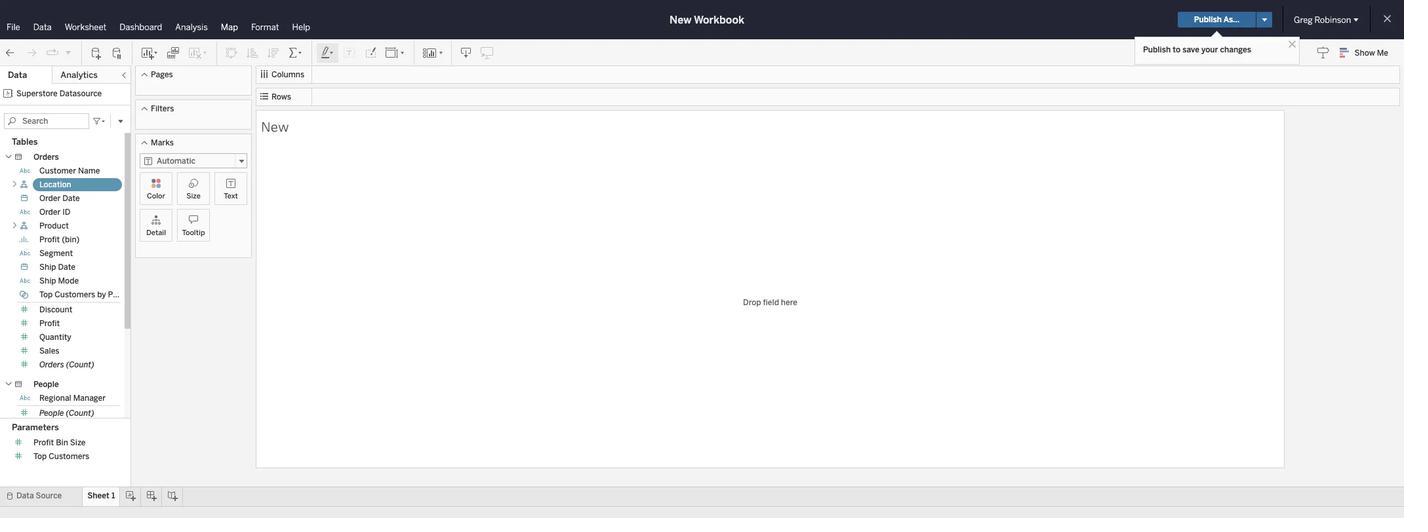 Task type: describe. For each thing, give the bounding box(es) containing it.
publish as... button
[[1178, 12, 1256, 28]]

robinson
[[1315, 15, 1352, 25]]

superstore datasource
[[16, 89, 102, 98]]

as...
[[1224, 15, 1240, 24]]

publish for publish to save your changes
[[1144, 45, 1171, 54]]

(count) for people (count)
[[66, 409, 94, 419]]

profit right by at the left
[[108, 291, 129, 300]]

1 vertical spatial data
[[8, 70, 27, 80]]

ship date
[[39, 263, 75, 272]]

date for order date
[[62, 194, 80, 203]]

fit image
[[385, 46, 406, 59]]

clear sheet image
[[188, 46, 209, 59]]

sort descending image
[[267, 46, 280, 59]]

publish to save your changes
[[1144, 45, 1252, 54]]

(count) for orders (count)
[[66, 361, 94, 370]]

drop
[[743, 299, 761, 308]]

sheet
[[87, 492, 110, 501]]

analytics
[[61, 70, 98, 80]]

new for new workbook
[[670, 13, 692, 26]]

file
[[7, 22, 20, 32]]

format workbook image
[[364, 46, 377, 59]]

customers for top customers by profit
[[55, 291, 95, 300]]

date for ship date
[[58, 263, 75, 272]]

show me button
[[1334, 43, 1401, 63]]

filters
[[151, 104, 174, 113]]

duplicate image
[[167, 46, 180, 59]]

name
[[78, 167, 100, 176]]

new worksheet image
[[140, 46, 159, 59]]

2 vertical spatial data
[[16, 492, 34, 501]]

detail
[[146, 229, 166, 237]]

by
[[97, 291, 106, 300]]

new workbook
[[670, 13, 745, 26]]

new data source image
[[90, 46, 103, 59]]

order for order date
[[39, 194, 61, 203]]

bin
[[56, 439, 68, 448]]

sort ascending image
[[246, 46, 259, 59]]

customers for top customers
[[49, 453, 89, 462]]

worksheet
[[65, 22, 106, 32]]

ship mode
[[39, 277, 79, 286]]

sales
[[39, 347, 59, 356]]

pause auto updates image
[[111, 46, 124, 59]]

to use edit in desktop, save the workbook outside of personal space image
[[481, 46, 494, 59]]

profit bin size
[[33, 439, 86, 448]]

show labels image
[[343, 46, 356, 59]]

mode
[[58, 277, 79, 286]]

quantity
[[39, 333, 71, 342]]

replay animation image
[[64, 48, 72, 56]]

profit for profit (bin)
[[39, 236, 60, 245]]

map
[[221, 22, 238, 32]]

manager
[[73, 394, 106, 403]]

ship for ship mode
[[39, 277, 56, 286]]

show me
[[1355, 49, 1389, 58]]

marks
[[151, 138, 174, 148]]

field
[[763, 299, 779, 308]]

1
[[112, 492, 115, 501]]

publish as...
[[1194, 15, 1240, 24]]

customer
[[39, 167, 76, 176]]

highlight image
[[320, 46, 335, 59]]

order for order id
[[39, 208, 61, 217]]

orders (count)
[[39, 361, 94, 370]]

top for top customers by profit
[[39, 291, 53, 300]]

color
[[147, 192, 165, 201]]

top customers
[[33, 453, 89, 462]]

help
[[292, 22, 310, 32]]

to
[[1173, 45, 1181, 54]]

data source
[[16, 492, 62, 501]]

tooltip
[[182, 229, 205, 237]]

discount
[[39, 306, 72, 315]]



Task type: vqa. For each thing, say whether or not it's contained in the screenshot.
SELECT
no



Task type: locate. For each thing, give the bounding box(es) containing it.
date up id
[[62, 194, 80, 203]]

ship down segment
[[39, 263, 56, 272]]

0 vertical spatial date
[[62, 194, 80, 203]]

new left workbook at the top of the page
[[670, 13, 692, 26]]

source
[[36, 492, 62, 501]]

profit (bin)
[[39, 236, 80, 245]]

redo image
[[25, 46, 38, 59]]

data guide image
[[1317, 46, 1330, 59]]

0 horizontal spatial new
[[261, 117, 289, 135]]

top for top customers
[[33, 453, 47, 462]]

download image
[[460, 46, 473, 59]]

customers
[[55, 291, 95, 300], [49, 453, 89, 462]]

superstore
[[16, 89, 58, 98]]

1 vertical spatial top
[[33, 453, 47, 462]]

profit
[[39, 236, 60, 245], [108, 291, 129, 300], [39, 320, 60, 329], [33, 439, 54, 448]]

swap rows and columns image
[[225, 46, 238, 59]]

top up discount
[[39, 291, 53, 300]]

orders
[[33, 153, 59, 162], [39, 361, 64, 370]]

order date
[[39, 194, 80, 203]]

Search text field
[[4, 113, 89, 129]]

0 vertical spatial data
[[33, 22, 52, 32]]

date up the mode
[[58, 263, 75, 272]]

data left source
[[16, 492, 34, 501]]

size up tooltip
[[186, 192, 201, 201]]

(count)
[[66, 361, 94, 370], [66, 409, 94, 419]]

order up "order id"
[[39, 194, 61, 203]]

people
[[33, 381, 59, 390], [39, 409, 64, 419]]

profit for profit bin size
[[33, 439, 54, 448]]

orders up customer
[[33, 153, 59, 162]]

datasource
[[60, 89, 102, 98]]

customers down bin
[[49, 453, 89, 462]]

0 vertical spatial (count)
[[66, 361, 94, 370]]

1 horizontal spatial new
[[670, 13, 692, 26]]

top customers by profit
[[39, 291, 129, 300]]

publish
[[1194, 15, 1222, 24], [1144, 45, 1171, 54]]

1 vertical spatial new
[[261, 117, 289, 135]]

order up product
[[39, 208, 61, 217]]

id
[[62, 208, 71, 217]]

1 vertical spatial people
[[39, 409, 64, 419]]

segment
[[39, 249, 73, 258]]

columns
[[272, 70, 305, 79]]

1 vertical spatial ship
[[39, 277, 56, 286]]

0 vertical spatial orders
[[33, 153, 59, 162]]

analysis
[[175, 22, 208, 32]]

(bin)
[[62, 236, 80, 245]]

your
[[1202, 45, 1219, 54]]

publish left as...
[[1194, 15, 1222, 24]]

(count) down the regional manager
[[66, 409, 94, 419]]

parameters
[[12, 423, 59, 433]]

(count) up the regional manager
[[66, 361, 94, 370]]

profit down product
[[39, 236, 60, 245]]

replay animation image
[[46, 46, 59, 59]]

1 order from the top
[[39, 194, 61, 203]]

publish for publish as...
[[1194, 15, 1222, 24]]

order
[[39, 194, 61, 203], [39, 208, 61, 217]]

1 horizontal spatial publish
[[1194, 15, 1222, 24]]

0 vertical spatial top
[[39, 291, 53, 300]]

show
[[1355, 49, 1376, 58]]

people down the regional
[[39, 409, 64, 419]]

1 vertical spatial order
[[39, 208, 61, 217]]

1 horizontal spatial size
[[186, 192, 201, 201]]

0 vertical spatial new
[[670, 13, 692, 26]]

undo image
[[4, 46, 17, 59]]

sheet 1
[[87, 492, 115, 501]]

size right bin
[[70, 439, 86, 448]]

product
[[39, 222, 69, 231]]

1 vertical spatial size
[[70, 439, 86, 448]]

1 vertical spatial date
[[58, 263, 75, 272]]

1 (count) from the top
[[66, 361, 94, 370]]

totals image
[[288, 46, 304, 59]]

customer name
[[39, 167, 100, 176]]

show/hide cards image
[[423, 46, 444, 59]]

orders for orders
[[33, 153, 59, 162]]

people (count)
[[39, 409, 94, 419]]

here
[[781, 299, 798, 308]]

0 vertical spatial publish
[[1194, 15, 1222, 24]]

top
[[39, 291, 53, 300], [33, 453, 47, 462]]

dashboard
[[120, 22, 162, 32]]

2 ship from the top
[[39, 277, 56, 286]]

orders down sales
[[39, 361, 64, 370]]

1 vertical spatial customers
[[49, 453, 89, 462]]

greg
[[1294, 15, 1313, 25]]

location
[[39, 180, 71, 190]]

regional
[[39, 394, 71, 403]]

drop field here
[[743, 299, 798, 308]]

0 vertical spatial size
[[186, 192, 201, 201]]

rows
[[272, 93, 291, 102]]

ship
[[39, 263, 56, 272], [39, 277, 56, 286]]

people for people
[[33, 381, 59, 390]]

changes
[[1221, 45, 1252, 54]]

me
[[1378, 49, 1389, 58]]

0 horizontal spatial publish
[[1144, 45, 1171, 54]]

1 vertical spatial publish
[[1144, 45, 1171, 54]]

profit for profit
[[39, 320, 60, 329]]

1 vertical spatial orders
[[39, 361, 64, 370]]

collapse image
[[120, 72, 128, 79]]

data
[[33, 22, 52, 32], [8, 70, 27, 80], [16, 492, 34, 501]]

size
[[186, 192, 201, 201], [70, 439, 86, 448]]

tables
[[12, 137, 38, 147]]

workbook
[[694, 13, 745, 26]]

save
[[1183, 45, 1200, 54]]

customers down the mode
[[55, 291, 95, 300]]

format
[[251, 22, 279, 32]]

top down profit bin size
[[33, 453, 47, 462]]

publish left to
[[1144, 45, 1171, 54]]

0 vertical spatial people
[[33, 381, 59, 390]]

profit up quantity
[[39, 320, 60, 329]]

0 vertical spatial ship
[[39, 263, 56, 272]]

1 vertical spatial (count)
[[66, 409, 94, 419]]

2 (count) from the top
[[66, 409, 94, 419]]

greg robinson
[[1294, 15, 1352, 25]]

people for people (count)
[[39, 409, 64, 419]]

data up replay animation image
[[33, 22, 52, 32]]

people up the regional
[[33, 381, 59, 390]]

data down undo image on the top
[[8, 70, 27, 80]]

date
[[62, 194, 80, 203], [58, 263, 75, 272]]

new
[[670, 13, 692, 26], [261, 117, 289, 135]]

new down rows
[[261, 117, 289, 135]]

ship down ship date
[[39, 277, 56, 286]]

pages
[[151, 70, 173, 79]]

0 vertical spatial order
[[39, 194, 61, 203]]

profit down parameters
[[33, 439, 54, 448]]

publish inside button
[[1194, 15, 1222, 24]]

0 vertical spatial customers
[[55, 291, 95, 300]]

1 ship from the top
[[39, 263, 56, 272]]

text
[[224, 192, 238, 201]]

0 horizontal spatial size
[[70, 439, 86, 448]]

close image
[[1287, 38, 1299, 51]]

order id
[[39, 208, 71, 217]]

ship for ship date
[[39, 263, 56, 272]]

orders for orders (count)
[[39, 361, 64, 370]]

regional manager
[[39, 394, 106, 403]]

2 order from the top
[[39, 208, 61, 217]]

new for new
[[261, 117, 289, 135]]



